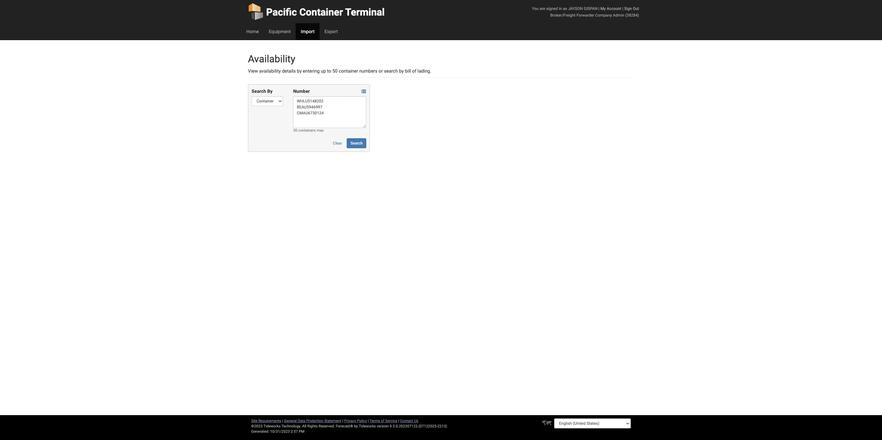 Task type: describe. For each thing, give the bounding box(es) containing it.
jayson
[[568, 6, 583, 11]]

to
[[327, 68, 331, 74]]

home
[[246, 29, 259, 34]]

up
[[321, 68, 326, 74]]

of inside site requirements | general data protection statement | privacy policy | terms of service | contact us ©2023 tideworks technology. all rights reserved. forecast® by tideworks version 9.5.0.202307122 (07122023-2213) generated: 10/31/2023 2:57 pm
[[381, 419, 385, 423]]

0 horizontal spatial by
[[297, 68, 302, 74]]

pacific container terminal
[[266, 6, 385, 18]]

you
[[532, 6, 539, 11]]

forecast®
[[336, 424, 353, 428]]

availability
[[248, 53, 295, 65]]

0 horizontal spatial 50
[[293, 128, 297, 133]]

as
[[563, 6, 567, 11]]

show list image
[[362, 89, 366, 94]]

us
[[414, 419, 418, 423]]

reserved.
[[319, 424, 335, 428]]

sign out link
[[624, 6, 639, 11]]

(07122023-
[[419, 424, 438, 428]]

view availability details by entering up to 50 container numbers or search by bill of lading.
[[248, 68, 431, 74]]

by
[[267, 89, 273, 94]]

export
[[325, 29, 338, 34]]

2213)
[[438, 424, 447, 428]]

10/31/2023
[[270, 429, 290, 434]]

site requirements link
[[251, 419, 281, 423]]

clear button
[[329, 138, 346, 148]]

admin
[[613, 13, 625, 18]]

sign
[[624, 6, 632, 11]]

(38284)
[[626, 13, 639, 18]]

my account link
[[601, 6, 622, 11]]

protection
[[306, 419, 323, 423]]

container
[[339, 68, 358, 74]]

clear
[[333, 141, 342, 146]]

requirements
[[259, 419, 281, 423]]

2 horizontal spatial by
[[399, 68, 404, 74]]

| left my
[[599, 6, 600, 11]]

home button
[[241, 23, 264, 40]]

company
[[595, 13, 612, 18]]

export button
[[320, 23, 343, 40]]

account
[[607, 6, 622, 11]]

pm
[[299, 429, 304, 434]]

bill
[[405, 68, 411, 74]]

generated:
[[251, 429, 269, 434]]

import
[[301, 29, 315, 34]]

| left general
[[282, 419, 283, 423]]

0 vertical spatial of
[[412, 68, 416, 74]]

Number text field
[[293, 96, 367, 128]]

©2023 tideworks
[[251, 424, 281, 428]]

entering
[[303, 68, 320, 74]]

you are signed in as jayson gispan | my account | sign out broker/freight forwarder company admin (38284)
[[532, 6, 639, 18]]

search by
[[252, 89, 273, 94]]

signed
[[546, 6, 558, 11]]

terms of service link
[[370, 419, 397, 423]]

max
[[317, 128, 324, 133]]

site requirements | general data protection statement | privacy policy | terms of service | contact us ©2023 tideworks technology. all rights reserved. forecast® by tideworks version 9.5.0.202307122 (07122023-2213) generated: 10/31/2023 2:57 pm
[[251, 419, 447, 434]]

policy
[[357, 419, 367, 423]]

version
[[377, 424, 389, 428]]

equipment
[[269, 29, 291, 34]]

9.5.0.202307122
[[390, 424, 418, 428]]

import button
[[296, 23, 320, 40]]



Task type: locate. For each thing, give the bounding box(es) containing it.
contact
[[400, 419, 413, 423]]

50
[[332, 68, 338, 74], [293, 128, 297, 133]]

number
[[293, 89, 310, 94]]

0 horizontal spatial of
[[381, 419, 385, 423]]

site
[[251, 419, 258, 423]]

| up tideworks
[[368, 419, 369, 423]]

all
[[302, 424, 306, 428]]

containers
[[298, 128, 316, 133]]

search for search
[[351, 141, 363, 146]]

of right bill
[[412, 68, 416, 74]]

statement
[[324, 419, 341, 423]]

availability
[[259, 68, 281, 74]]

container
[[300, 6, 343, 18]]

of
[[412, 68, 416, 74], [381, 419, 385, 423]]

1 vertical spatial 50
[[293, 128, 297, 133]]

general data protection statement link
[[284, 419, 341, 423]]

data
[[298, 419, 305, 423]]

search button
[[347, 138, 367, 148]]

details
[[282, 68, 296, 74]]

of up version
[[381, 419, 385, 423]]

| left sign
[[623, 6, 623, 11]]

by right details
[[297, 68, 302, 74]]

1 horizontal spatial of
[[412, 68, 416, 74]]

search right clear
[[351, 141, 363, 146]]

1 horizontal spatial 50
[[332, 68, 338, 74]]

50 right to
[[332, 68, 338, 74]]

0 horizontal spatial search
[[252, 89, 266, 94]]

gispan
[[584, 6, 598, 11]]

view
[[248, 68, 258, 74]]

|
[[599, 6, 600, 11], [623, 6, 623, 11], [282, 419, 283, 423], [342, 419, 343, 423], [368, 419, 369, 423], [398, 419, 399, 423]]

by left bill
[[399, 68, 404, 74]]

1 horizontal spatial search
[[351, 141, 363, 146]]

forwarder
[[577, 13, 595, 18]]

lading.
[[418, 68, 431, 74]]

numbers
[[359, 68, 378, 74]]

search
[[252, 89, 266, 94], [351, 141, 363, 146]]

50 containers max
[[293, 128, 324, 133]]

| up forecast®
[[342, 419, 343, 423]]

service
[[385, 419, 397, 423]]

pacific container terminal link
[[248, 0, 385, 23]]

broker/freight
[[551, 13, 576, 18]]

contact us link
[[400, 419, 418, 423]]

tideworks
[[359, 424, 376, 428]]

1 vertical spatial of
[[381, 419, 385, 423]]

1 horizontal spatial by
[[354, 424, 358, 428]]

2:57
[[291, 429, 298, 434]]

out
[[633, 6, 639, 11]]

privacy policy link
[[344, 419, 367, 423]]

| up 9.5.0.202307122
[[398, 419, 399, 423]]

search for search by
[[252, 89, 266, 94]]

0 vertical spatial 50
[[332, 68, 338, 74]]

or
[[379, 68, 383, 74]]

search left by
[[252, 89, 266, 94]]

terms
[[370, 419, 380, 423]]

1 vertical spatial search
[[351, 141, 363, 146]]

search inside button
[[351, 141, 363, 146]]

equipment button
[[264, 23, 296, 40]]

by inside site requirements | general data protection statement | privacy policy | terms of service | contact us ©2023 tideworks technology. all rights reserved. forecast® by tideworks version 9.5.0.202307122 (07122023-2213) generated: 10/31/2023 2:57 pm
[[354, 424, 358, 428]]

are
[[540, 6, 545, 11]]

by
[[297, 68, 302, 74], [399, 68, 404, 74], [354, 424, 358, 428]]

general
[[284, 419, 297, 423]]

in
[[559, 6, 562, 11]]

search
[[384, 68, 398, 74]]

50 left containers
[[293, 128, 297, 133]]

privacy
[[344, 419, 356, 423]]

by down "privacy policy" link
[[354, 424, 358, 428]]

terminal
[[345, 6, 385, 18]]

0 vertical spatial search
[[252, 89, 266, 94]]

technology.
[[282, 424, 301, 428]]

my
[[601, 6, 606, 11]]

rights
[[307, 424, 318, 428]]

pacific
[[266, 6, 297, 18]]



Task type: vqa. For each thing, say whether or not it's contained in the screenshot.
Site Requirements | General Data Protection Statement | Privacy Policy | Terms of Service | Contact Us ©2023 Tideworks Technology. All Rights Reserved. Forecast® by Tideworks version 9.5.0.202307122 (07122023-2213) Generated: 10/31/2023 4:14 PM
no



